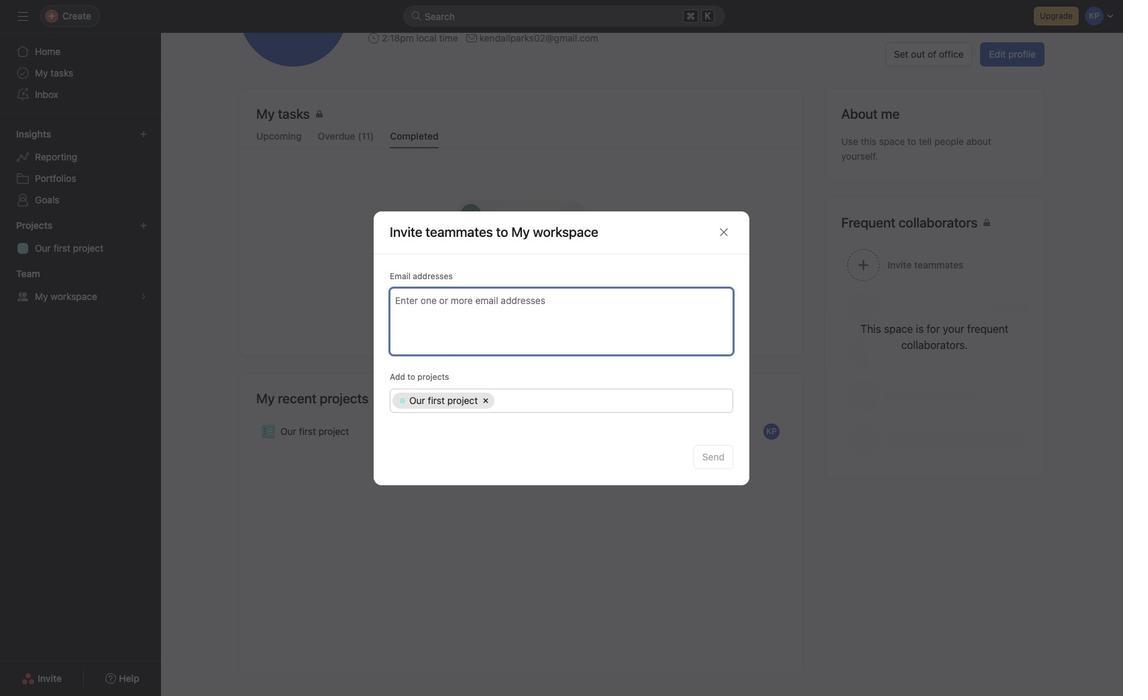 Task type: describe. For each thing, give the bounding box(es) containing it.
upcoming button
[[256, 130, 302, 148]]

my workspace
[[512, 224, 599, 240]]

our first project row
[[391, 389, 733, 412]]

my workspace link
[[8, 286, 153, 307]]

⌘
[[687, 10, 695, 21]]

our first project inside cell
[[409, 394, 478, 406]]

list image
[[264, 428, 273, 436]]

my for my tasks
[[35, 67, 48, 79]]

add to projects
[[390, 372, 449, 382]]

invite teammates to my workspace dialog
[[374, 211, 750, 485]]

my for my recent projects
[[256, 391, 275, 406]]

first inside cell
[[428, 394, 445, 406]]

upcoming
[[256, 130, 302, 142]]

2:18pm
[[382, 32, 414, 44]]

goals link
[[8, 189, 153, 211]]

edit
[[990, 48, 1006, 60]]

about me
[[842, 106, 900, 122]]

invite button
[[13, 667, 71, 691]]

insights
[[16, 128, 51, 140]]

your completed tasks will appear here, so you can reference them later.
[[422, 277, 621, 303]]

close this dialog image
[[719, 227, 730, 238]]

send button
[[694, 445, 734, 469]]

tasks inside 'global' element
[[51, 67, 73, 79]]

set
[[895, 48, 909, 60]]

Enter one or more email addresses text field
[[395, 292, 726, 308]]

reporting link
[[8, 146, 153, 168]]

addresses
[[413, 271, 453, 281]]

tasks inside your completed tasks will appear here, so you can reference them later.
[[493, 277, 516, 288]]

use
[[842, 136, 859, 147]]

completed
[[390, 130, 439, 142]]

overdue
[[318, 130, 356, 142]]

you
[[605, 277, 621, 288]]

invite for invite teammates to my workspace
[[390, 224, 423, 240]]

reporting
[[35, 151, 77, 162]]

insights element
[[0, 122, 161, 213]]

my tasks
[[35, 67, 73, 79]]

recent projects
[[278, 391, 369, 406]]

teammates
[[426, 224, 493, 240]]

frequent collaborators
[[842, 215, 978, 230]]

invite for invite
[[38, 673, 62, 684]]

my tasks link
[[256, 105, 787, 126]]

appear
[[535, 277, 565, 288]]

add
[[390, 372, 405, 382]]

upgrade
[[1041, 11, 1073, 21]]

projects
[[418, 372, 449, 382]]

office
[[940, 48, 964, 60]]

first inside projects element
[[53, 242, 70, 254]]

k
[[705, 11, 711, 21]]

workspace
[[51, 291, 97, 302]]

out
[[912, 48, 926, 60]]

invite teammates to my workspace
[[390, 224, 599, 240]]

them
[[530, 291, 552, 303]]

about
[[967, 136, 992, 147]]

global element
[[0, 33, 161, 113]]

edit profile button
[[981, 42, 1045, 66]]

send
[[703, 451, 725, 462]]

portfolios link
[[8, 168, 153, 189]]

of
[[928, 48, 937, 60]]

prominent image
[[411, 11, 422, 21]]

my workspace
[[35, 291, 97, 302]]



Task type: vqa. For each thing, say whether or not it's contained in the screenshot.
the bottommost My
yes



Task type: locate. For each thing, give the bounding box(es) containing it.
our down goals
[[35, 242, 51, 254]]

my
[[35, 67, 48, 79], [35, 291, 48, 302], [256, 391, 275, 406]]

0 vertical spatial to
[[908, 136, 917, 147]]

our down add to projects
[[409, 394, 426, 406]]

inbox link
[[8, 84, 153, 105]]

our inside projects element
[[35, 242, 51, 254]]

to right add
[[408, 372, 416, 382]]

to right 'teammates'
[[496, 224, 509, 240]]

teams element
[[0, 262, 161, 310]]

project down projects
[[448, 394, 478, 406]]

(11)
[[358, 130, 374, 142]]

1 horizontal spatial project
[[319, 426, 349, 437]]

can
[[467, 291, 483, 303]]

to
[[908, 136, 917, 147], [496, 224, 509, 240], [408, 372, 416, 382]]

this
[[861, 136, 877, 147]]

1 horizontal spatial our
[[281, 426, 297, 437]]

project inside cell
[[448, 394, 478, 406]]

our first project cell
[[393, 392, 495, 408]]

my tasks
[[256, 106, 310, 122]]

2 horizontal spatial first
[[428, 394, 445, 406]]

0 vertical spatial project
[[73, 242, 103, 254]]

first up the teams element
[[53, 242, 70, 254]]

2 vertical spatial my
[[256, 391, 275, 406]]

0 vertical spatial first
[[53, 242, 70, 254]]

our first project down projects
[[409, 394, 478, 406]]

kendallparks02@gmail.com link
[[480, 31, 599, 46]]

project
[[73, 242, 103, 254], [448, 394, 478, 406], [319, 426, 349, 437]]

0 vertical spatial our first project
[[35, 242, 103, 254]]

use this space to tell people about yourself.
[[842, 136, 992, 162]]

invite
[[390, 224, 423, 240], [38, 673, 62, 684]]

kendallparks02@gmail.com
[[480, 32, 599, 44]]

my left workspace
[[35, 291, 48, 302]]

your
[[422, 277, 442, 288]]

1 horizontal spatial tasks
[[493, 277, 516, 288]]

home
[[35, 46, 61, 57]]

edit profile
[[990, 48, 1036, 60]]

yourself.
[[842, 150, 879, 162]]

2 horizontal spatial to
[[908, 136, 917, 147]]

completed
[[445, 277, 491, 288]]

first
[[53, 242, 70, 254], [428, 394, 445, 406], [299, 426, 316, 437]]

0 horizontal spatial invite
[[38, 673, 62, 684]]

home link
[[8, 41, 153, 62]]

1 vertical spatial to
[[496, 224, 509, 240]]

2 horizontal spatial our
[[409, 394, 426, 406]]

our first project inside projects element
[[35, 242, 103, 254]]

my inside the teams element
[[35, 291, 48, 302]]

our inside cell
[[409, 394, 426, 406]]

my up list image
[[256, 391, 275, 406]]

so
[[592, 277, 603, 288]]

project up the teams element
[[73, 242, 103, 254]]

tell
[[919, 136, 932, 147]]

0 vertical spatial invite
[[390, 224, 423, 240]]

my recent projects
[[256, 391, 369, 406]]

0 horizontal spatial first
[[53, 242, 70, 254]]

1 horizontal spatial first
[[299, 426, 316, 437]]

my for my workspace
[[35, 291, 48, 302]]

our right list image
[[281, 426, 297, 437]]

1 vertical spatial invite
[[38, 673, 62, 684]]

2 vertical spatial to
[[408, 372, 416, 382]]

our first project link
[[8, 238, 153, 259]]

to inside use this space to tell people about yourself.
[[908, 136, 917, 147]]

hide sidebar image
[[17, 11, 28, 21]]

1 vertical spatial project
[[448, 394, 478, 406]]

set out of office button
[[886, 42, 973, 66]]

1 vertical spatial my
[[35, 291, 48, 302]]

goals
[[35, 194, 59, 205]]

our first project
[[35, 242, 103, 254], [409, 394, 478, 406], [281, 426, 349, 437]]

invite inside dialog
[[390, 224, 423, 240]]

2 vertical spatial our
[[281, 426, 297, 437]]

1 vertical spatial our
[[409, 394, 426, 406]]

projects element
[[0, 213, 161, 262]]

1 horizontal spatial invite
[[390, 224, 423, 240]]

1 horizontal spatial to
[[496, 224, 509, 240]]

project down recent projects
[[319, 426, 349, 437]]

here,
[[568, 277, 590, 288]]

0 horizontal spatial our first project
[[35, 242, 103, 254]]

0 horizontal spatial project
[[73, 242, 103, 254]]

invite inside button
[[38, 673, 62, 684]]

0 horizontal spatial our
[[35, 242, 51, 254]]

our first project down my recent projects
[[281, 426, 349, 437]]

tasks
[[51, 67, 73, 79], [493, 277, 516, 288]]

space
[[880, 136, 906, 147]]

my tasks link
[[8, 62, 153, 84]]

email addresses
[[390, 271, 453, 281]]

cell
[[497, 392, 729, 408]]

will
[[519, 277, 532, 288]]

0 vertical spatial our
[[35, 242, 51, 254]]

2:18pm local time
[[382, 32, 458, 44]]

reference
[[486, 291, 527, 303]]

email
[[390, 271, 411, 281]]

first down my recent projects
[[299, 426, 316, 437]]

tasks up reference
[[493, 277, 516, 288]]

2 horizontal spatial our first project
[[409, 394, 478, 406]]

time
[[439, 32, 458, 44]]

portfolios
[[35, 173, 76, 184]]

my up inbox
[[35, 67, 48, 79]]

0 horizontal spatial tasks
[[51, 67, 73, 79]]

2 vertical spatial project
[[319, 426, 349, 437]]

set out of office
[[895, 48, 964, 60]]

profile
[[1009, 48, 1036, 60]]

0 horizontal spatial to
[[408, 372, 416, 382]]

inbox
[[35, 89, 58, 100]]

2 horizontal spatial project
[[448, 394, 478, 406]]

1 horizontal spatial our first project
[[281, 426, 349, 437]]

my inside 'global' element
[[35, 67, 48, 79]]

overdue (11) button
[[318, 130, 374, 148]]

people
[[935, 136, 964, 147]]

2 vertical spatial our first project
[[281, 426, 349, 437]]

1 vertical spatial first
[[428, 394, 445, 406]]

local
[[417, 32, 437, 44]]

kp
[[767, 426, 777, 436]]

overdue (11)
[[318, 130, 374, 142]]

first down projects
[[428, 394, 445, 406]]

our
[[35, 242, 51, 254], [409, 394, 426, 406], [281, 426, 297, 437]]

1 vertical spatial tasks
[[493, 277, 516, 288]]

0 vertical spatial tasks
[[51, 67, 73, 79]]

1 vertical spatial our first project
[[409, 394, 478, 406]]

our first project up the teams element
[[35, 242, 103, 254]]

completed button
[[390, 130, 439, 148]]

upgrade button
[[1035, 7, 1079, 26]]

later.
[[554, 291, 576, 303]]

to left tell
[[908, 136, 917, 147]]

0 vertical spatial my
[[35, 67, 48, 79]]

2 vertical spatial first
[[299, 426, 316, 437]]

tasks down home
[[51, 67, 73, 79]]



